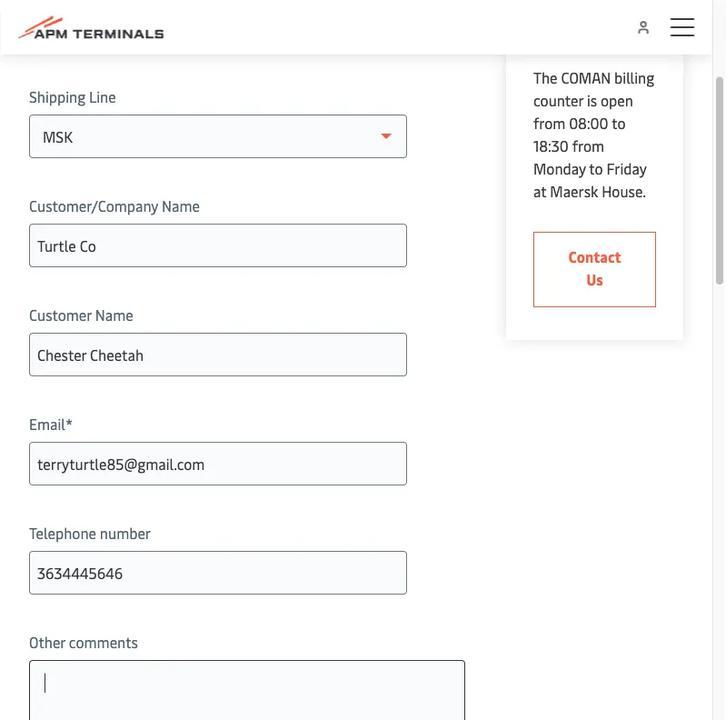 Task type: vqa. For each thing, say whether or not it's contained in the screenshot.
Friday to the right
yes



Task type: locate. For each thing, give the bounding box(es) containing it.
contact
[[569, 247, 622, 267]]

1 vertical spatial billing
[[615, 68, 655, 87]]

1 vertical spatial between
[[177, 5, 235, 25]]

between up requests
[[177, 5, 235, 25]]

is up 08:00
[[588, 91, 598, 110]]

1 horizontal spatial friday
[[607, 159, 647, 178]]

friday up house. at the top of page
[[607, 159, 647, 178]]

0 vertical spatial name
[[162, 196, 200, 216]]

team
[[101, 0, 136, 2]]

Customer/Company Name text field
[[29, 224, 407, 267]]

0 vertical spatial from
[[400, 0, 433, 2]]

0 horizontal spatial billing
[[56, 0, 98, 2]]

1 horizontal spatial billing
[[615, 68, 655, 87]]

from down 08:00
[[573, 136, 605, 156]]

during
[[226, 28, 269, 47]]

us
[[587, 270, 604, 289]]

need assistance?
[[534, 0, 637, 40]]

the coman billing counter is open from 08:00 to 18:30 from monday to friday at maersk house.
[[534, 68, 655, 201]]

from up 18:30
[[534, 113, 566, 133]]

0 vertical spatial pm
[[376, 0, 397, 2]]

between
[[217, 0, 275, 2], [177, 5, 235, 25]]

customer name
[[29, 305, 133, 325]]

only
[[57, 28, 86, 47]]

12
[[302, 5, 317, 25]]

am right 9
[[250, 5, 271, 25]]

and
[[314, 0, 339, 2], [149, 5, 174, 25], [274, 5, 299, 25], [432, 5, 456, 25]]

these
[[272, 28, 310, 47]]

Telephone number telephone field
[[29, 551, 407, 595]]

1 vertical spatial pm
[[320, 5, 341, 25]]

0 horizontal spatial friday
[[104, 5, 146, 25]]

1 vertical spatial from
[[534, 113, 566, 133]]

billing right our
[[56, 0, 98, 2]]

pm right 12
[[320, 5, 341, 25]]

friday
[[104, 5, 146, 25], [607, 159, 647, 178]]

pm
[[376, 0, 397, 2], [320, 5, 341, 25]]

9
[[239, 5, 247, 25]]

0 vertical spatial monday
[[29, 5, 83, 25]]

and up 12
[[314, 0, 339, 2]]

will
[[29, 28, 54, 47]]

monday
[[29, 5, 83, 25], [534, 159, 586, 178]]

monday inside the coman billing counter is open from 08:00 to 18:30 from monday to friday at maersk house.
[[534, 159, 586, 178]]

1 horizontal spatial pm
[[376, 0, 397, 2]]

0 vertical spatial friday
[[104, 5, 146, 25]]

0 horizontal spatial is
[[139, 0, 150, 2]]

the
[[534, 68, 558, 87]]

0 vertical spatial is
[[139, 0, 150, 2]]

1 vertical spatial friday
[[607, 159, 647, 178]]

hours.
[[313, 28, 355, 47]]

is right team at the left top of the page
[[139, 0, 150, 2]]

am
[[290, 0, 311, 2], [250, 5, 271, 25]]

0 vertical spatial between
[[217, 0, 275, 2]]

18:30
[[534, 136, 569, 156]]

Email email field
[[29, 442, 407, 486]]

am up 12
[[290, 0, 311, 2]]

need
[[534, 0, 580, 12]]

contact us link
[[534, 232, 657, 307]]

name
[[162, 196, 200, 216], [95, 305, 133, 325]]

1 vertical spatial is
[[588, 91, 598, 110]]

0 vertical spatial billing
[[56, 0, 98, 2]]

to right respond
[[146, 28, 161, 47]]

billing
[[56, 0, 98, 2], [615, 68, 655, 87]]

monday down 18:30
[[534, 159, 586, 178]]

1 vertical spatial name
[[95, 305, 133, 325]]

and down 8
[[274, 5, 299, 25]]

Other comments text field
[[29, 660, 466, 720]]

customer
[[29, 305, 92, 325]]

0 horizontal spatial monday
[[29, 5, 83, 25]]

email
[[29, 414, 65, 434]]

assistance?
[[534, 13, 637, 40]]

billing up open
[[615, 68, 655, 87]]

from
[[400, 0, 433, 2], [534, 113, 566, 133], [573, 136, 605, 156]]

friday down team at the left top of the page
[[104, 5, 146, 25]]

contact us
[[569, 247, 622, 289]]

between up 9
[[217, 0, 275, 2]]

pm up saturday,
[[376, 0, 397, 2]]

billing inside our billing team is available between 8 am and 6:30 pm from monday to friday and between 9 am and 12 pm on saturday, and will only respond to requests during these hours.
[[56, 0, 98, 2]]

name up customer/company name text box
[[162, 196, 200, 216]]

8
[[278, 0, 287, 2]]

line
[[89, 87, 116, 106]]

requests
[[164, 28, 223, 47]]

1 horizontal spatial am
[[290, 0, 311, 2]]

1 horizontal spatial name
[[162, 196, 200, 216]]

is
[[139, 0, 150, 2], [588, 91, 598, 110]]

number
[[100, 523, 151, 543]]

coman
[[562, 68, 611, 87]]

to
[[86, 5, 101, 25], [146, 28, 161, 47], [612, 113, 626, 133], [590, 159, 604, 178]]

1 horizontal spatial monday
[[534, 159, 586, 178]]

maersk
[[551, 181, 599, 201]]

shipping
[[29, 87, 86, 106]]

at
[[534, 181, 547, 201]]

0 horizontal spatial from
[[400, 0, 433, 2]]

respond
[[89, 28, 143, 47]]

name for customer name
[[95, 305, 133, 325]]

is inside the coman billing counter is open from 08:00 to 18:30 from monday to friday at maersk house.
[[588, 91, 598, 110]]

from up saturday,
[[400, 0, 433, 2]]

0 horizontal spatial name
[[95, 305, 133, 325]]

1 vertical spatial am
[[250, 5, 271, 25]]

1 vertical spatial monday
[[534, 159, 586, 178]]

is inside our billing team is available between 8 am and 6:30 pm from monday to friday and between 9 am and 12 pm on saturday, and will only respond to requests during these hours.
[[139, 0, 150, 2]]

available
[[153, 0, 214, 2]]

2 vertical spatial from
[[573, 136, 605, 156]]

6:30
[[342, 0, 372, 2]]

name right customer
[[95, 305, 133, 325]]

1 horizontal spatial from
[[534, 113, 566, 133]]

1 horizontal spatial is
[[588, 91, 598, 110]]

2 horizontal spatial from
[[573, 136, 605, 156]]

monday down our
[[29, 5, 83, 25]]



Task type: describe. For each thing, give the bounding box(es) containing it.
Customer Name text field
[[29, 333, 407, 377]]

other
[[29, 633, 65, 652]]

telephone number
[[29, 523, 151, 543]]

on
[[344, 5, 361, 25]]

comments
[[69, 633, 138, 652]]

0 vertical spatial am
[[290, 0, 311, 2]]

other comments
[[29, 633, 138, 652]]

our
[[29, 0, 53, 2]]

to up respond
[[86, 5, 101, 25]]

from inside our billing team is available between 8 am and 6:30 pm from monday to friday and between 9 am and 12 pm on saturday, and will only respond to requests during these hours.
[[400, 0, 433, 2]]

billing inside the coman billing counter is open from 08:00 to 18:30 from monday to friday at maersk house.
[[615, 68, 655, 87]]

to down open
[[612, 113, 626, 133]]

0 horizontal spatial pm
[[320, 5, 341, 25]]

telephone
[[29, 523, 96, 543]]

08:00
[[570, 113, 609, 133]]

customer/company
[[29, 196, 158, 216]]

counter
[[534, 91, 584, 110]]

to up maersk
[[590, 159, 604, 178]]

house.
[[602, 181, 647, 201]]

shipping line
[[29, 87, 116, 106]]

monday inside our billing team is available between 8 am and 6:30 pm from monday to friday and between 9 am and 12 pm on saturday, and will only respond to requests during these hours.
[[29, 5, 83, 25]]

open
[[601, 91, 634, 110]]

saturday,
[[364, 5, 428, 25]]

our billing team is available between 8 am and 6:30 pm from monday to friday and between 9 am and 12 pm on saturday, and will only respond to requests during these hours.
[[29, 0, 456, 47]]

customer/company name
[[29, 196, 200, 216]]

name for customer/company name
[[162, 196, 200, 216]]

0 horizontal spatial am
[[250, 5, 271, 25]]

friday inside the coman billing counter is open from 08:00 to 18:30 from monday to friday at maersk house.
[[607, 159, 647, 178]]

friday inside our billing team is available between 8 am and 6:30 pm from monday to friday and between 9 am and 12 pm on saturday, and will only respond to requests during these hours.
[[104, 5, 146, 25]]

and down "available"
[[149, 5, 174, 25]]

and right saturday,
[[432, 5, 456, 25]]



